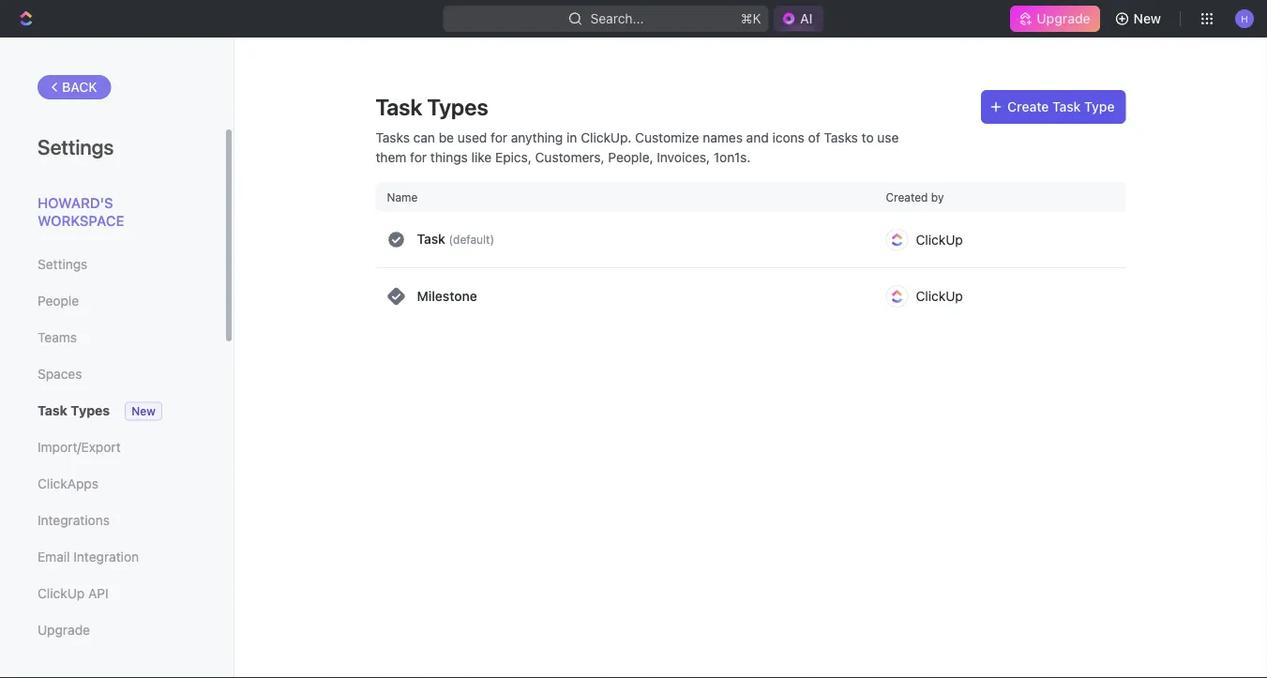 Task type: vqa. For each thing, say whether or not it's contained in the screenshot.
Create Task Type button at the top right of the page
yes



Task type: describe. For each thing, give the bounding box(es) containing it.
2 settings from the top
[[38, 257, 88, 272]]

1 horizontal spatial upgrade
[[1037, 11, 1091, 26]]

h
[[1241, 13, 1248, 24]]

task types inside the settings element
[[38, 403, 110, 418]]

ai button
[[774, 6, 824, 32]]

1 horizontal spatial for
[[491, 129, 508, 145]]

things
[[431, 149, 468, 165]]

create task type button
[[982, 90, 1126, 124]]

email
[[38, 549, 70, 565]]

2 tasks from the left
[[824, 129, 858, 145]]

email integration
[[38, 549, 139, 565]]

h button
[[1230, 4, 1260, 34]]

created by
[[886, 190, 944, 204]]

clickup api link
[[38, 578, 187, 610]]

teams
[[38, 330, 77, 345]]

back link
[[38, 75, 111, 99]]

spaces link
[[38, 358, 187, 390]]

create task type
[[1008, 99, 1115, 114]]

integration
[[73, 549, 139, 565]]

them
[[376, 149, 407, 165]]

anything
[[511, 129, 563, 145]]

1 horizontal spatial task types
[[376, 94, 488, 120]]

people,
[[608, 149, 653, 165]]

task inside the settings element
[[38, 403, 68, 418]]

used
[[458, 129, 487, 145]]

1 settings from the top
[[38, 134, 114, 159]]

(default)
[[449, 233, 494, 246]]

clickup for milestone
[[916, 288, 963, 304]]

integrations
[[38, 513, 110, 528]]

names
[[703, 129, 743, 145]]

new inside the settings element
[[132, 405, 156, 418]]

can
[[413, 129, 435, 145]]

customers,
[[535, 149, 605, 165]]

task inside button
[[1053, 99, 1081, 114]]

howard's
[[38, 194, 113, 211]]

api
[[88, 586, 109, 601]]

clickapps
[[38, 476, 98, 492]]

clickup for task
[[916, 232, 963, 247]]

upgrade inside the settings element
[[38, 622, 90, 638]]

0 horizontal spatial for
[[410, 149, 427, 165]]

by
[[931, 190, 944, 204]]

task left (default)
[[417, 231, 446, 247]]

create
[[1008, 99, 1049, 114]]

email integration link
[[38, 541, 187, 573]]

in
[[567, 129, 577, 145]]

tasks can be used for anything in clickup. customize names and icons of tasks to use them for things like epics, customers, people, invoices, 1on1s.
[[376, 129, 899, 165]]

name
[[387, 190, 418, 204]]



Task type: locate. For each thing, give the bounding box(es) containing it.
1on1s.
[[714, 149, 751, 165]]

for down can in the left top of the page
[[410, 149, 427, 165]]

0 vertical spatial types
[[427, 94, 488, 120]]

be
[[439, 129, 454, 145]]

clickup inside "link"
[[38, 586, 85, 601]]

task up can in the left top of the page
[[376, 94, 422, 120]]

for up epics, on the top
[[491, 129, 508, 145]]

1 vertical spatial task types
[[38, 403, 110, 418]]

0 vertical spatial upgrade link
[[1011, 6, 1100, 32]]

clickup
[[916, 232, 963, 247], [916, 288, 963, 304], [38, 586, 85, 601]]

upgrade
[[1037, 11, 1091, 26], [38, 622, 90, 638]]

0 vertical spatial new
[[1134, 11, 1161, 26]]

created
[[886, 190, 928, 204]]

upgrade link
[[1011, 6, 1100, 32], [38, 614, 187, 646]]

new inside button
[[1134, 11, 1161, 26]]

1 horizontal spatial new
[[1134, 11, 1161, 26]]

tasks up them
[[376, 129, 410, 145]]

types inside the settings element
[[71, 403, 110, 418]]

howard's workspace
[[38, 194, 124, 229]]

tasks left to
[[824, 129, 858, 145]]

1 vertical spatial for
[[410, 149, 427, 165]]

1 horizontal spatial tasks
[[824, 129, 858, 145]]

tasks
[[376, 129, 410, 145], [824, 129, 858, 145]]

spaces
[[38, 366, 82, 382]]

1 tasks from the left
[[376, 129, 410, 145]]

task types up can in the left top of the page
[[376, 94, 488, 120]]

settings up people
[[38, 257, 88, 272]]

settings element
[[0, 38, 235, 678]]

1 vertical spatial upgrade
[[38, 622, 90, 638]]

import/export
[[38, 440, 121, 455]]

0 vertical spatial task types
[[376, 94, 488, 120]]

1 horizontal spatial upgrade link
[[1011, 6, 1100, 32]]

0 horizontal spatial tasks
[[376, 129, 410, 145]]

task types
[[376, 94, 488, 120], [38, 403, 110, 418]]

types up import/export
[[71, 403, 110, 418]]

upgrade link left new button
[[1011, 6, 1100, 32]]

task types up import/export
[[38, 403, 110, 418]]

0 horizontal spatial task types
[[38, 403, 110, 418]]

clickapps link
[[38, 468, 187, 500]]

1 vertical spatial upgrade link
[[38, 614, 187, 646]]

type
[[1085, 99, 1115, 114]]

0 horizontal spatial upgrade link
[[38, 614, 187, 646]]

1 horizontal spatial types
[[427, 94, 488, 120]]

0 vertical spatial upgrade
[[1037, 11, 1091, 26]]

and
[[746, 129, 769, 145]]

task down spaces
[[38, 403, 68, 418]]

upgrade left new button
[[1037, 11, 1091, 26]]

epics,
[[495, 149, 532, 165]]

2 vertical spatial clickup
[[38, 586, 85, 601]]

for
[[491, 129, 508, 145], [410, 149, 427, 165]]

import/export link
[[38, 432, 187, 463]]

milestone
[[417, 288, 477, 304]]

search...
[[591, 11, 644, 26]]

1 vertical spatial types
[[71, 403, 110, 418]]

types
[[427, 94, 488, 120], [71, 403, 110, 418]]

task (default)
[[417, 231, 494, 247]]

to
[[862, 129, 874, 145]]

upgrade link down clickup api "link"
[[38, 614, 187, 646]]

1 vertical spatial clickup
[[916, 288, 963, 304]]

people
[[38, 293, 79, 309]]

0 vertical spatial clickup
[[916, 232, 963, 247]]

new
[[1134, 11, 1161, 26], [132, 405, 156, 418]]

like
[[472, 149, 492, 165]]

upgrade down clickup api
[[38, 622, 90, 638]]

workspace
[[38, 212, 124, 229]]

integrations link
[[38, 505, 187, 537]]

teams link
[[38, 322, 187, 354]]

0 vertical spatial for
[[491, 129, 508, 145]]

types up be
[[427, 94, 488, 120]]

task left type
[[1053, 99, 1081, 114]]

customize
[[635, 129, 699, 145]]

invoices,
[[657, 149, 710, 165]]

settings link
[[38, 249, 187, 281]]

0 horizontal spatial new
[[132, 405, 156, 418]]

use
[[878, 129, 899, 145]]

of
[[808, 129, 821, 145]]

1 vertical spatial new
[[132, 405, 156, 418]]

people link
[[38, 285, 187, 317]]

0 vertical spatial settings
[[38, 134, 114, 159]]

0 horizontal spatial types
[[71, 403, 110, 418]]

task
[[376, 94, 422, 120], [1053, 99, 1081, 114], [417, 231, 446, 247], [38, 403, 68, 418]]

1 vertical spatial settings
[[38, 257, 88, 272]]

icons
[[773, 129, 805, 145]]

⌘k
[[741, 11, 762, 26]]

clickup api
[[38, 586, 109, 601]]

back
[[62, 79, 97, 95]]

new button
[[1108, 4, 1173, 34]]

0 horizontal spatial upgrade
[[38, 622, 90, 638]]

clickup.
[[581, 129, 632, 145]]

settings
[[38, 134, 114, 159], [38, 257, 88, 272]]

settings up howard's at the left of the page
[[38, 134, 114, 159]]

ai
[[800, 11, 813, 26]]



